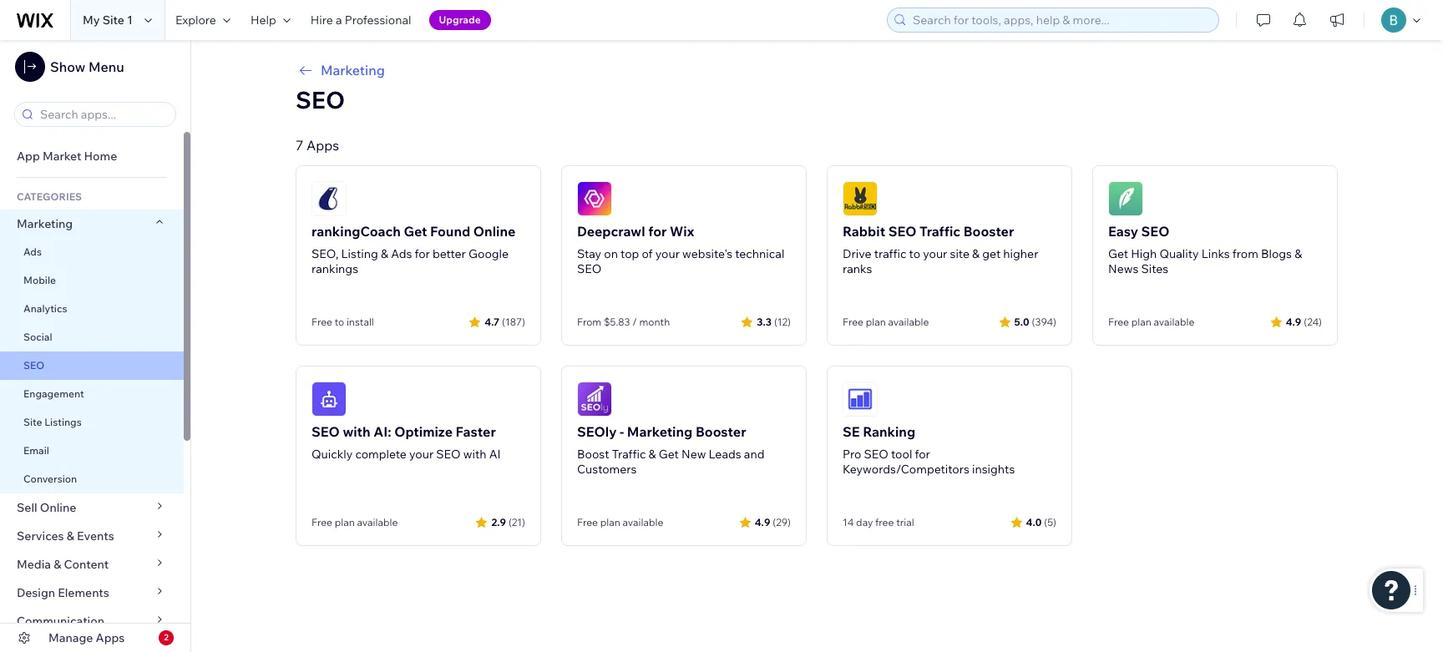 Task type: locate. For each thing, give the bounding box(es) containing it.
marketing inside seoly - marketing booster boost traffic & get new leads and customers
[[627, 423, 693, 440]]

0 vertical spatial online
[[473, 223, 516, 240]]

seo right pro
[[864, 447, 889, 462]]

2 vertical spatial marketing
[[627, 423, 693, 440]]

2
[[164, 632, 169, 643]]

plan down customers
[[600, 516, 620, 529]]

free for easy seo
[[1108, 316, 1129, 328]]

0 horizontal spatial marketing
[[17, 216, 73, 231]]

your inside deepcrawl for wix stay on top of your website's technical seo
[[655, 246, 680, 261]]

rankings
[[312, 261, 358, 276]]

traffic up site
[[920, 223, 960, 240]]

available for get
[[1154, 316, 1195, 328]]

on
[[604, 246, 618, 261]]

0 vertical spatial 4.9
[[1286, 315, 1301, 328]]

1 horizontal spatial for
[[648, 223, 667, 240]]

my
[[83, 13, 100, 28]]

4.9 for seoly - marketing booster
[[755, 516, 770, 528]]

1 vertical spatial to
[[335, 316, 344, 328]]

easy
[[1108, 223, 1138, 240]]

available down customers
[[623, 516, 663, 529]]

1 horizontal spatial marketing
[[321, 62, 385, 79]]

seo inside rabbit seo traffic booster drive traffic to your site & get higher ranks
[[888, 223, 917, 240]]

&
[[381, 246, 388, 261], [972, 246, 980, 261], [1295, 246, 1302, 261], [649, 447, 656, 462], [67, 529, 74, 544], [54, 557, 61, 572]]

booster up leads
[[696, 423, 746, 440]]

links
[[1202, 246, 1230, 261]]

traffic down the -
[[612, 447, 646, 462]]

your for traffic
[[923, 246, 947, 261]]

show menu button
[[15, 52, 124, 82]]

your down optimize
[[409, 447, 434, 462]]

media
[[17, 557, 51, 572]]

seoly
[[577, 423, 617, 440]]

marketing down hire a professional link
[[321, 62, 385, 79]]

0 vertical spatial to
[[909, 246, 920, 261]]

conversion link
[[0, 465, 184, 494]]

free plan available for get
[[1108, 316, 1195, 328]]

free plan available down sites at top
[[1108, 316, 1195, 328]]

4.9 (24)
[[1286, 315, 1322, 328]]

your inside rabbit seo traffic booster drive traffic to your site & get higher ranks
[[923, 246, 947, 261]]

home
[[84, 149, 117, 164]]

available for marketing
[[623, 516, 663, 529]]

4.9 left (24)
[[1286, 315, 1301, 328]]

1 horizontal spatial apps
[[306, 137, 339, 154]]

/
[[632, 316, 637, 328]]

seo up high
[[1141, 223, 1170, 240]]

online up google
[[473, 223, 516, 240]]

plan for traffic
[[866, 316, 886, 328]]

(24)
[[1304, 315, 1322, 328]]

free down the 'quickly'
[[312, 516, 332, 529]]

from
[[577, 316, 601, 328]]

(21)
[[509, 516, 525, 528]]

seo up 7 apps
[[296, 85, 345, 114]]

& right listing
[[381, 246, 388, 261]]

your right of
[[655, 246, 680, 261]]

1 horizontal spatial your
[[655, 246, 680, 261]]

market
[[43, 149, 81, 164]]

& right blogs
[[1295, 246, 1302, 261]]

2.9
[[491, 516, 506, 528]]

0 horizontal spatial online
[[40, 500, 76, 515]]

complete
[[355, 447, 407, 462]]

get inside rankingcoach get found online seo, listing & ads for better google rankings
[[404, 223, 427, 240]]

your left site
[[923, 246, 947, 261]]

plan
[[866, 316, 886, 328], [1131, 316, 1151, 328], [335, 516, 355, 529], [600, 516, 620, 529]]

quality
[[1160, 246, 1199, 261]]

for inside deepcrawl for wix stay on top of your website's technical seo
[[648, 223, 667, 240]]

1 horizontal spatial booster
[[963, 223, 1014, 240]]

0 horizontal spatial with
[[343, 423, 371, 440]]

1 horizontal spatial site
[[102, 13, 124, 28]]

traffic inside seoly - marketing booster boost traffic & get new leads and customers
[[612, 447, 646, 462]]

services & events
[[17, 529, 114, 544]]

sell online
[[17, 500, 76, 515]]

plan for get
[[1131, 316, 1151, 328]]

get left new
[[659, 447, 679, 462]]

app market home link
[[0, 142, 184, 170]]

1 vertical spatial with
[[463, 447, 487, 462]]

manage
[[48, 631, 93, 646]]

month
[[639, 316, 670, 328]]

(12)
[[774, 315, 791, 328]]

free down ranks
[[843, 316, 864, 328]]

0 horizontal spatial ads
[[23, 246, 42, 258]]

easy seo get high quality links from blogs & news sites
[[1108, 223, 1302, 276]]

stay
[[577, 246, 601, 261]]

conversion
[[23, 473, 77, 485]]

1 horizontal spatial marketing link
[[296, 60, 1338, 80]]

& left events
[[67, 529, 74, 544]]

free plan available for ai:
[[312, 516, 398, 529]]

analytics
[[23, 302, 67, 315]]

get down easy
[[1108, 246, 1128, 261]]

marketing
[[321, 62, 385, 79], [17, 216, 73, 231], [627, 423, 693, 440]]

0 vertical spatial site
[[102, 13, 124, 28]]

1 vertical spatial marketing
[[17, 216, 73, 231]]

1 horizontal spatial traffic
[[920, 223, 960, 240]]

online
[[473, 223, 516, 240], [40, 500, 76, 515]]

& inside easy seo get high quality links from blogs & news sites
[[1295, 246, 1302, 261]]

1 horizontal spatial 4.9
[[1286, 315, 1301, 328]]

site up email
[[23, 416, 42, 428]]

seo down social at the left bottom of the page
[[23, 359, 44, 372]]

my site 1
[[83, 13, 133, 28]]

se
[[843, 423, 860, 440]]

available for ai:
[[357, 516, 398, 529]]

app market home
[[17, 149, 117, 164]]

apps inside sidebar element
[[96, 631, 125, 646]]

analytics link
[[0, 295, 184, 323]]

online inside sidebar element
[[40, 500, 76, 515]]

boost
[[577, 447, 609, 462]]

1 horizontal spatial online
[[473, 223, 516, 240]]

0 horizontal spatial get
[[404, 223, 427, 240]]

events
[[77, 529, 114, 544]]

to left install in the left of the page
[[335, 316, 344, 328]]

free plan available for traffic
[[843, 316, 929, 328]]

with left ai
[[463, 447, 487, 462]]

online up services & events at the bottom of page
[[40, 500, 76, 515]]

website's
[[682, 246, 733, 261]]

upgrade
[[439, 13, 481, 26]]

for inside rankingcoach get found online seo, listing & ads for better google rankings
[[415, 246, 430, 261]]

Search apps... field
[[35, 103, 170, 126]]

pro
[[843, 447, 861, 462]]

email link
[[0, 437, 184, 465]]

available down complete on the bottom left of the page
[[357, 516, 398, 529]]

for inside the se ranking pro seo tool for keywords/competitors insights
[[915, 447, 930, 462]]

your inside 'seo with ai: optimize faster quickly complete your seo with ai'
[[409, 447, 434, 462]]

free plan available down customers
[[577, 516, 663, 529]]

0 vertical spatial for
[[648, 223, 667, 240]]

free down news
[[1108, 316, 1129, 328]]

2 horizontal spatial get
[[1108, 246, 1128, 261]]

ranks
[[843, 261, 872, 276]]

0 horizontal spatial your
[[409, 447, 434, 462]]

1 vertical spatial site
[[23, 416, 42, 428]]

5.0
[[1014, 315, 1029, 328]]

& right the media
[[54, 557, 61, 572]]

show menu
[[50, 58, 124, 75]]

site left 1
[[102, 13, 124, 28]]

ads right listing
[[391, 246, 412, 261]]

traffic
[[920, 223, 960, 240], [612, 447, 646, 462]]

for left the wix
[[648, 223, 667, 240]]

0 vertical spatial apps
[[306, 137, 339, 154]]

to right traffic
[[909, 246, 920, 261]]

0 horizontal spatial 4.9
[[755, 516, 770, 528]]

booster inside rabbit seo traffic booster drive traffic to your site & get higher ranks
[[963, 223, 1014, 240]]

site inside "link"
[[23, 416, 42, 428]]

booster inside seoly - marketing booster boost traffic & get new leads and customers
[[696, 423, 746, 440]]

online inside rankingcoach get found online seo, listing & ads for better google rankings
[[473, 223, 516, 240]]

2 horizontal spatial your
[[923, 246, 947, 261]]

(29)
[[773, 516, 791, 528]]

14
[[843, 516, 854, 529]]

0 vertical spatial traffic
[[920, 223, 960, 240]]

1 vertical spatial for
[[415, 246, 430, 261]]

2 horizontal spatial for
[[915, 447, 930, 462]]

ads
[[23, 246, 42, 258], [391, 246, 412, 261]]

customers
[[577, 462, 637, 477]]

4.9
[[1286, 315, 1301, 328], [755, 516, 770, 528]]

ads up mobile
[[23, 246, 42, 258]]

your
[[655, 246, 680, 261], [923, 246, 947, 261], [409, 447, 434, 462]]

rankingcoach
[[312, 223, 401, 240]]

free plan available down the 'quickly'
[[312, 516, 398, 529]]

2 vertical spatial for
[[915, 447, 930, 462]]

& left "get"
[[972, 246, 980, 261]]

2 horizontal spatial marketing
[[627, 423, 693, 440]]

1 vertical spatial get
[[1108, 246, 1128, 261]]

engagement
[[23, 388, 84, 400]]

apps right 7
[[306, 137, 339, 154]]

1 vertical spatial apps
[[96, 631, 125, 646]]

1 vertical spatial marketing link
[[0, 210, 184, 238]]

ads inside "link"
[[23, 246, 42, 258]]

help
[[250, 13, 276, 28]]

seo
[[296, 85, 345, 114], [888, 223, 917, 240], [1141, 223, 1170, 240], [577, 261, 602, 276], [23, 359, 44, 372], [312, 423, 340, 440], [436, 447, 461, 462], [864, 447, 889, 462]]

0 horizontal spatial site
[[23, 416, 42, 428]]

2 vertical spatial get
[[659, 447, 679, 462]]

0 horizontal spatial booster
[[696, 423, 746, 440]]

(5)
[[1044, 516, 1056, 528]]

available down traffic
[[888, 316, 929, 328]]

site listings
[[23, 416, 82, 428]]

1 vertical spatial booster
[[696, 423, 746, 440]]

design elements link
[[0, 579, 184, 607]]

better
[[433, 246, 466, 261]]

1 horizontal spatial get
[[659, 447, 679, 462]]

0 vertical spatial get
[[404, 223, 427, 240]]

hire
[[310, 13, 333, 28]]

booster for rabbit seo traffic booster
[[963, 223, 1014, 240]]

free plan available down ranks
[[843, 316, 929, 328]]

deepcrawl for wix stay on top of your website's technical seo
[[577, 223, 785, 276]]

1 vertical spatial traffic
[[612, 447, 646, 462]]

drive
[[843, 246, 872, 261]]

0 horizontal spatial for
[[415, 246, 430, 261]]

seo left "on"
[[577, 261, 602, 276]]

marketing down categories
[[17, 216, 73, 231]]

available down sites at top
[[1154, 316, 1195, 328]]

for right tool
[[915, 447, 930, 462]]

1 horizontal spatial ads
[[391, 246, 412, 261]]

plan for marketing
[[600, 516, 620, 529]]

0 vertical spatial booster
[[963, 223, 1014, 240]]

get inside seoly - marketing booster boost traffic & get new leads and customers
[[659, 447, 679, 462]]

free down customers
[[577, 516, 598, 529]]

with left ai:
[[343, 423, 371, 440]]

get
[[404, 223, 427, 240], [1108, 246, 1128, 261], [659, 447, 679, 462]]

free plan available
[[843, 316, 929, 328], [1108, 316, 1195, 328], [312, 516, 398, 529], [577, 516, 663, 529]]

plan down ranks
[[866, 316, 886, 328]]

3.3
[[757, 315, 772, 328]]

apps right 'manage'
[[96, 631, 125, 646]]

4.9 left (29)
[[755, 516, 770, 528]]

0 horizontal spatial traffic
[[612, 447, 646, 462]]

1 horizontal spatial to
[[909, 246, 920, 261]]

apps for manage apps
[[96, 631, 125, 646]]

0 horizontal spatial apps
[[96, 631, 125, 646]]

get left found
[[404, 223, 427, 240]]

booster up "get"
[[963, 223, 1014, 240]]

0 vertical spatial with
[[343, 423, 371, 440]]

plan down the 'quickly'
[[335, 516, 355, 529]]

1 vertical spatial online
[[40, 500, 76, 515]]

apps for 7 apps
[[306, 137, 339, 154]]

seo inside easy seo get high quality links from blogs & news sites
[[1141, 223, 1170, 240]]

seo up traffic
[[888, 223, 917, 240]]

plan down sites at top
[[1131, 316, 1151, 328]]

help button
[[240, 0, 300, 40]]

ai:
[[374, 423, 391, 440]]

apps
[[306, 137, 339, 154], [96, 631, 125, 646]]

0 horizontal spatial to
[[335, 316, 344, 328]]

for left better
[[415, 246, 430, 261]]

marketing right the -
[[627, 423, 693, 440]]

4.0 (5)
[[1026, 516, 1056, 528]]

& left new
[[649, 447, 656, 462]]

free left install in the left of the page
[[312, 316, 332, 328]]

your for ai:
[[409, 447, 434, 462]]

install
[[346, 316, 374, 328]]

seo inside deepcrawl for wix stay on top of your website's technical seo
[[577, 261, 602, 276]]

a
[[336, 13, 342, 28]]

1 vertical spatial 4.9
[[755, 516, 770, 528]]



Task type: vqa. For each thing, say whether or not it's contained in the screenshot.


Task type: describe. For each thing, give the bounding box(es) containing it.
engagement link
[[0, 380, 184, 408]]

seoly - marketing booster logo image
[[577, 382, 612, 417]]

5.0 (394)
[[1014, 315, 1056, 328]]

sidebar element
[[0, 40, 191, 652]]

free plan available for marketing
[[577, 516, 663, 529]]

available for traffic
[[888, 316, 929, 328]]

seo link
[[0, 352, 184, 380]]

7
[[296, 137, 303, 154]]

free for seoly - marketing booster
[[577, 516, 598, 529]]

ads inside rankingcoach get found online seo, listing & ads for better google rankings
[[391, 246, 412, 261]]

hire a professional link
[[300, 0, 421, 40]]

communication
[[17, 614, 107, 629]]

4.9 (29)
[[755, 516, 791, 528]]

0 vertical spatial marketing
[[321, 62, 385, 79]]

tool
[[891, 447, 912, 462]]

1
[[127, 13, 133, 28]]

seo down optimize
[[436, 447, 461, 462]]

social link
[[0, 323, 184, 352]]

rabbit seo traffic booster logo image
[[843, 181, 878, 216]]

traffic inside rabbit seo traffic booster drive traffic to your site & get higher ranks
[[920, 223, 960, 240]]

0 horizontal spatial marketing link
[[0, 210, 184, 238]]

& inside rankingcoach get found online seo, listing & ads for better google rankings
[[381, 246, 388, 261]]

app
[[17, 149, 40, 164]]

professional
[[345, 13, 411, 28]]

4.9 for easy seo
[[1286, 315, 1301, 328]]

free for rankingcoach get found online
[[312, 316, 332, 328]]

new
[[681, 447, 706, 462]]

rankingcoach get found online logo image
[[312, 181, 347, 216]]

1 horizontal spatial with
[[463, 447, 487, 462]]

high
[[1131, 246, 1157, 261]]

news
[[1108, 261, 1139, 276]]

0 vertical spatial marketing link
[[296, 60, 1338, 80]]

3.3 (12)
[[757, 315, 791, 328]]

ai
[[489, 447, 501, 462]]

seo up the 'quickly'
[[312, 423, 340, 440]]

optimize
[[394, 423, 453, 440]]

faster
[[456, 423, 496, 440]]

and
[[744, 447, 765, 462]]

4.0
[[1026, 516, 1042, 528]]

seo with ai: optimize faster logo image
[[312, 382, 347, 417]]

deepcrawl
[[577, 223, 645, 240]]

seo inside the se ranking pro seo tool for keywords/competitors insights
[[864, 447, 889, 462]]

listings
[[44, 416, 82, 428]]

free
[[875, 516, 894, 529]]

seo,
[[312, 246, 339, 261]]

4.7
[[485, 315, 500, 328]]

$5.83
[[604, 316, 630, 328]]

from $5.83 / month
[[577, 316, 670, 328]]

booster for seoly - marketing booster
[[696, 423, 746, 440]]

site listings link
[[0, 408, 184, 437]]

media & content
[[17, 557, 109, 572]]

day
[[856, 516, 873, 529]]

to inside rabbit seo traffic booster drive traffic to your site & get higher ranks
[[909, 246, 920, 261]]

sell online link
[[0, 494, 184, 522]]

deepcrawl for wix logo image
[[577, 181, 612, 216]]

your for wix
[[655, 246, 680, 261]]

services & events link
[[0, 522, 184, 550]]

leads
[[709, 447, 741, 462]]

seo inside sidebar element
[[23, 359, 44, 372]]

of
[[642, 246, 653, 261]]

seoly - marketing booster boost traffic & get new leads and customers
[[577, 423, 765, 477]]

menu
[[88, 58, 124, 75]]

& inside rabbit seo traffic booster drive traffic to your site & get higher ranks
[[972, 246, 980, 261]]

blogs
[[1261, 246, 1292, 261]]

google
[[468, 246, 509, 261]]

email
[[23, 444, 49, 457]]

14 day free trial
[[843, 516, 914, 529]]

upgrade button
[[429, 10, 491, 30]]

quickly
[[312, 447, 353, 462]]

rabbit seo traffic booster drive traffic to your site & get higher ranks
[[843, 223, 1038, 276]]

higher
[[1003, 246, 1038, 261]]

get
[[982, 246, 1001, 261]]

4.7 (187)
[[485, 315, 525, 328]]

elements
[[58, 585, 109, 600]]

get inside easy seo get high quality links from blogs & news sites
[[1108, 246, 1128, 261]]

social
[[23, 331, 52, 343]]

plan for ai:
[[335, 516, 355, 529]]

ads link
[[0, 238, 184, 266]]

free for rabbit seo traffic booster
[[843, 316, 864, 328]]

mobile link
[[0, 266, 184, 295]]

traffic
[[874, 246, 907, 261]]

Search for tools, apps, help & more... field
[[908, 8, 1213, 32]]

show
[[50, 58, 85, 75]]

& inside seoly - marketing booster boost traffic & get new leads and customers
[[649, 447, 656, 462]]

mobile
[[23, 274, 56, 286]]

categories
[[17, 190, 82, 203]]

media & content link
[[0, 550, 184, 579]]

easy seo logo image
[[1108, 181, 1143, 216]]

free for seo with ai: optimize faster
[[312, 516, 332, 529]]

top
[[621, 246, 639, 261]]

content
[[64, 557, 109, 572]]

se ranking logo image
[[843, 382, 878, 417]]

hire a professional
[[310, 13, 411, 28]]

rankingcoach get found online seo, listing & ads for better google rankings
[[312, 223, 516, 276]]

se ranking pro seo tool for keywords/competitors insights
[[843, 423, 1015, 477]]

sell
[[17, 500, 37, 515]]

seo with ai: optimize faster quickly complete your seo with ai
[[312, 423, 501, 462]]

trial
[[896, 516, 914, 529]]

communication link
[[0, 607, 184, 636]]

technical
[[735, 246, 785, 261]]

listing
[[341, 246, 378, 261]]

marketing inside sidebar element
[[17, 216, 73, 231]]



